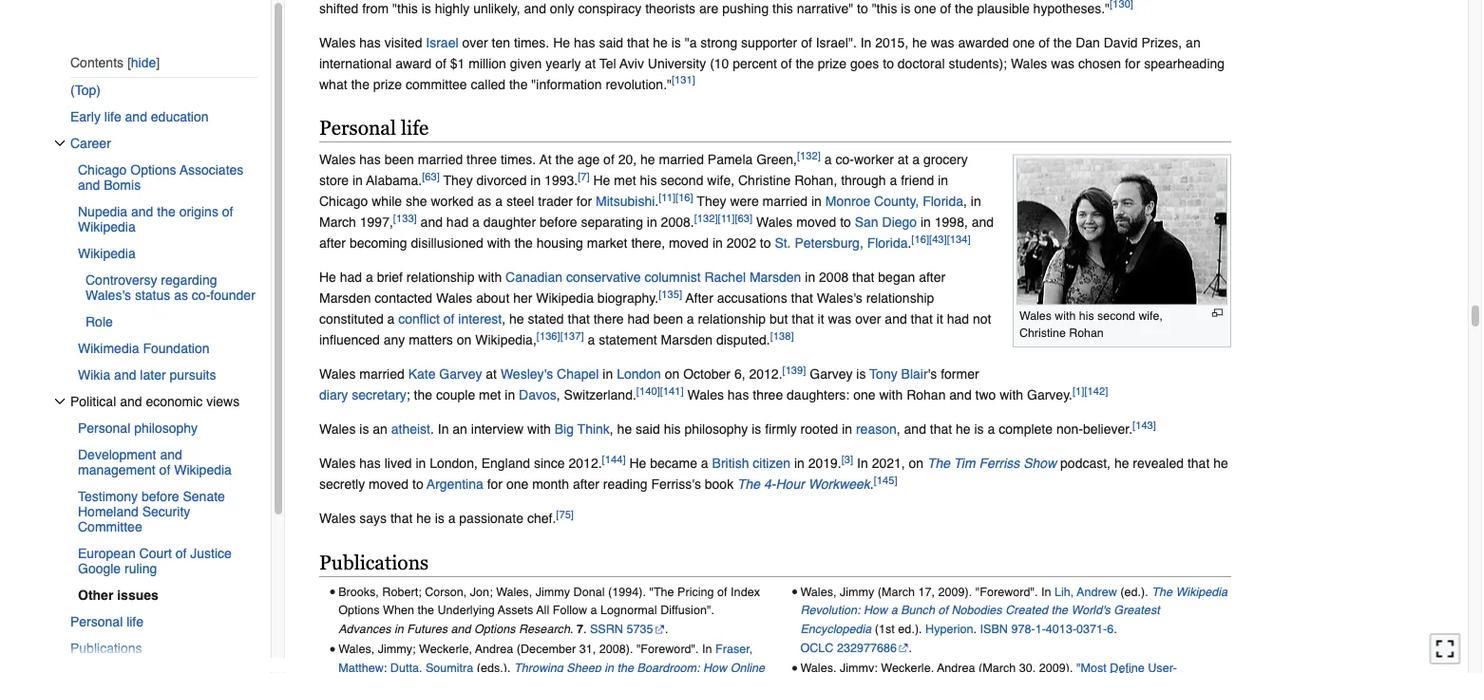 Task type: describe. For each thing, give the bounding box(es) containing it.
strong
[[701, 35, 738, 50]]

wikipedia inside "nupedia and the origins of wikipedia"
[[78, 219, 136, 235]]

on inside , he stated that there had been a relationship but that it was over and that it had not influenced any matters on wikipedia,
[[457, 333, 472, 348]]

and left later
[[114, 368, 136, 383]]

she
[[406, 194, 427, 209]]

interview
[[471, 422, 524, 437]]

visited
[[385, 35, 422, 50]]

wikia
[[78, 368, 110, 383]]

[63] inside [63] they divorced in 1993. [7]
[[422, 171, 440, 183]]

davos
[[519, 388, 557, 403]]

that down the began
[[911, 312, 933, 327]]

2015,
[[875, 35, 909, 50]]

after accusations that wales's relationship constituted a
[[319, 291, 934, 327]]

he inside over ten times. he has said that he is "a strong supporter of israel". in 2015, he was awarded one of the dan david prizes, an international award of $1
[[553, 35, 570, 50]]

in left the fraser, at the bottom
[[702, 643, 712, 657]]

weckerle,
[[419, 643, 472, 657]]

in inside wales has lived in london, england since 2012. [144] he became a british citizen in 2019. [3] in 2021, on the tim ferriss show
[[857, 456, 868, 472]]

court
[[139, 546, 172, 561]]

testimony before senate homeland security committee link
[[78, 484, 258, 541]]

that inside podcast, he revealed that he secretly moved to
[[1188, 456, 1210, 472]]

wales says that he is a passionate chef. [75]
[[319, 509, 574, 527]]

fullscreen image
[[1436, 640, 1455, 659]]

personal philosophy link
[[78, 415, 258, 442]]

marsden inside in 2008 that began after marsden contacted wales about her wikipedia biography.
[[319, 291, 371, 306]]

he up tim
[[956, 422, 971, 437]]

wales inside wales says that he is a passionate chef. [75]
[[319, 511, 356, 527]]

has for in
[[359, 456, 381, 472]]

1 horizontal spatial [11] link
[[718, 213, 735, 225]]

wikipedia inside in 2008 that began after marsden contacted wales about her wikipedia biography.
[[536, 291, 594, 306]]

for inside argentina for one month after reading ferriss's book the 4-hour workweek . [145]
[[487, 477, 503, 492]]

petersburg,
[[795, 236, 864, 251]]

bunch
[[901, 604, 935, 618]]

a inside the wikipedia revolution: how a bunch of nobodies created the world's greatest encyclopedia
[[891, 604, 898, 618]]

senate
[[183, 489, 225, 504]]

when
[[383, 604, 414, 618]]

disputed.
[[716, 333, 770, 348]]

to inside million given yearly at tel aviv university (10 percent of the prize goes to doctoral students); wales was chosen for spearheading what the prize committee called the "information revolution."
[[883, 55, 894, 71]]

[131] link
[[672, 74, 696, 86]]

his for with
[[1079, 309, 1094, 323]]

of inside "nupedia and the origins of wikipedia"
[[222, 204, 233, 219]]

he right podcast,
[[1115, 456, 1129, 472]]

[11] inside [133] and had a daughter before separating in 2008. [132] [11] [63] wales moved to san diego
[[718, 213, 735, 225]]

that inside after accusations that wales's relationship constituted a
[[791, 291, 813, 306]]

0 vertical spatial [63] link
[[422, 171, 440, 183]]

wales inside million given yearly at tel aviv university (10 percent of the prize goes to doctoral students); wales was chosen for spearheading what the prize committee called the "information revolution."
[[1011, 55, 1047, 71]]

times. inside over ten times. he has said that he is "a strong supporter of israel". in 2015, he was awarded one of the dan david prizes, an international award of $1
[[514, 35, 549, 50]]

married up the worked
[[418, 152, 463, 167]]

issues
[[117, 588, 159, 603]]

1 horizontal spatial [132] link
[[797, 150, 821, 162]]

wales up diary
[[319, 367, 356, 382]]

married inside mitsubishi . [11] [16] they were married in monroe county, florida
[[763, 194, 808, 209]]

christine for rohan
[[1020, 326, 1066, 340]]

2 horizontal spatial options
[[474, 623, 515, 637]]

life for personal life link at the left
[[127, 615, 144, 630]]

he inside wales has lived in london, england since 2012. [144] he became a british citizen in 2019. [3] in 2021, on the tim ferriss show
[[629, 456, 646, 472]]

contents
[[70, 54, 124, 70]]

wales up international
[[319, 35, 356, 50]]

. right 0371-
[[1114, 623, 1117, 637]]

that inside the wales is an atheist . in an interview with big think , he said his philosophy is firmly rooted in reason , and that he is a complete non-believer. [143]
[[930, 422, 952, 437]]

three inside 'wales has been married three times. at the age of 20, he married pamela green, [132]'
[[467, 152, 497, 167]]

was for wales
[[1051, 55, 1075, 71]]

, inside , in march 1997,
[[964, 194, 967, 209]]

british citizen link
[[712, 456, 791, 472]]

[132] inside 'wales has been married three times. at the age of 20, he married pamela green, [132]'
[[797, 150, 821, 162]]

wales inside wales with his second wife, christine rohan
[[1020, 309, 1052, 323]]

lih,
[[1055, 585, 1074, 599]]

over ten times. he has said that he is "a strong supporter of israel". in 2015, he was awarded one of the dan david prizes, an international award of $1
[[319, 35, 1201, 71]]

1 vertical spatial publications
[[70, 641, 142, 656]]

google
[[78, 561, 121, 577]]

1 horizontal spatial prize
[[818, 55, 847, 71]]

in inside [133] and had a daughter before separating in 2008. [132] [11] [63] wales moved to san diego
[[647, 215, 657, 230]]

housing
[[537, 236, 583, 251]]

at inside wales married kate garvey at wesley's chapel in london on october 6, 2012. [139] garvey is tony blair 's former diary secretary ; the couple met in davos , switzerland. [140] [141] wales has three daughters: one with rohan and two with garvey. [1] [142]
[[486, 367, 497, 382]]

co- inside controversy regarding wales's status as co-founder
[[192, 288, 210, 303]]

development and management of wikipedia link
[[78, 442, 258, 484]]

of up matters
[[444, 312, 455, 327]]

second for with
[[1098, 309, 1136, 323]]

0 vertical spatial personal life
[[319, 116, 429, 139]]

is down diary secretary link
[[359, 422, 369, 437]]

a inside the brooks, robert; corson, jon; wales, jimmy donal (1994). "the pricing of index options when the underlying assets all follow a lognormal diffusion". advances in futures and options research . 7 . ssrn 5735
[[591, 604, 597, 618]]

0 horizontal spatial prize
[[373, 76, 402, 92]]

times. inside 'wales has been married three times. at the age of 20, he married pamela green, [132]'
[[501, 152, 536, 167]]

wales inside [133] and had a daughter before separating in 2008. [132] [11] [63] wales moved to san diego
[[756, 215, 793, 230]]

0 vertical spatial personal
[[319, 116, 396, 139]]

0 horizontal spatial [132] link
[[694, 213, 718, 225]]

monroe county, florida link
[[826, 194, 964, 209]]

[140] link
[[637, 386, 660, 398]]

[136] link
[[537, 331, 560, 343]]

reason
[[856, 422, 897, 437]]

as inside he met his second wife, christine rohan, through a friend in chicago while she worked as a steel trader for
[[478, 194, 492, 209]]

. down (1st ed.).
[[909, 642, 912, 655]]

and inside chicago options associates and bomis
[[78, 178, 100, 193]]

and inside [133] and had a daughter before separating in 2008. [132] [11] [63] wales moved to san diego
[[421, 215, 443, 230]]

trader
[[538, 194, 573, 209]]

october
[[683, 367, 731, 382]]

moved inside [133] and had a daughter before separating in 2008. [132] [11] [63] wales moved to san diego
[[797, 215, 837, 230]]

wales down october
[[688, 388, 724, 403]]

(1st ed.).
[[875, 623, 922, 637]]

after for in 2008 that began after marsden contacted wales about her wikipedia biography.
[[919, 270, 946, 285]]

of left $1 in the left of the page
[[435, 55, 446, 71]]

chicago inside chicago options associates and bomis
[[78, 162, 127, 178]]

personal for personal life link at the left
[[70, 615, 123, 630]]

1 horizontal spatial an
[[453, 422, 467, 437]]

relationship for wales's
[[866, 291, 934, 306]]

in inside a co-worker at a grocery store in alabama.
[[353, 173, 363, 188]]

kate
[[408, 367, 436, 382]]

2002
[[727, 236, 756, 251]]

andrew
[[1077, 585, 1117, 599]]

wikimedia
[[78, 341, 139, 356]]

2 horizontal spatial life
[[401, 116, 429, 139]]

the inside the wikipedia revolution: how a bunch of nobodies created the world's greatest encyclopedia
[[1051, 604, 1068, 618]]

before inside testimony before senate homeland security committee
[[142, 489, 179, 504]]

he right revealed
[[1214, 456, 1228, 472]]

dan
[[1076, 35, 1100, 50]]

[145] link
[[874, 475, 898, 487]]

. left 7
[[570, 623, 573, 637]]

there,
[[631, 236, 665, 251]]

daughter
[[483, 215, 536, 230]]

became
[[650, 456, 697, 472]]

the down supporter
[[796, 55, 814, 71]]

of left israel".
[[801, 35, 812, 50]]

a up monroe county, florida 'link'
[[890, 173, 897, 188]]

2 it from the left
[[937, 312, 943, 327]]

, up 2021,
[[897, 422, 901, 437]]

[139]
[[783, 365, 806, 377]]

other issues link
[[78, 582, 271, 609]]

[43] link
[[929, 234, 947, 246]]

matters
[[409, 333, 453, 348]]

and up the personal philosophy
[[120, 394, 142, 409]]

grocery
[[924, 152, 968, 167]]

alabama.
[[366, 173, 422, 188]]

x small image
[[54, 138, 66, 149]]

a left brief
[[366, 270, 373, 285]]

of inside the wikipedia revolution: how a bunch of nobodies created the world's greatest encyclopedia
[[938, 604, 948, 618]]

at
[[540, 152, 552, 167]]

the inside 'wales has been married three times. at the age of 20, he married pamela green, [132]'
[[555, 152, 574, 167]]

has for israel
[[359, 35, 381, 50]]

he up constituted
[[319, 270, 336, 285]]

met inside he met his second wife, christine rohan, through a friend in chicago while she worked as a steel trader for
[[614, 173, 636, 188]]

atheist link
[[391, 422, 430, 437]]

the down given
[[509, 76, 528, 92]]

wikipedia up "controversy" at the left top of page
[[78, 246, 136, 261]]

in 1998, and after becoming disillusioned with the housing market there, moved in 2002 to
[[319, 215, 994, 251]]

[133] link
[[393, 213, 417, 225]]

committee
[[78, 520, 142, 535]]

the inside wales married kate garvey at wesley's chapel in london on october 6, 2012. [139] garvey is tony blair 's former diary secretary ; the couple met in davos , switzerland. [140] [141] wales has three daughters: one with rohan and two with garvey. [1] [142]
[[414, 388, 432, 403]]

tel
[[599, 55, 616, 71]]

research
[[519, 623, 570, 637]]

and inside wales married kate garvey at wesley's chapel in london on october 6, 2012. [139] garvey is tony blair 's former diary secretary ; the couple met in davos , switzerland. [140] [141] wales has three daughters: one with rohan and two with garvey. [1] [142]
[[950, 388, 972, 403]]

and inside , he stated that there had been a relationship but that it was over and that it had not influenced any matters on wikipedia,
[[885, 312, 907, 327]]

0 vertical spatial marsden
[[750, 270, 801, 285]]

rohan,
[[795, 173, 837, 188]]

0 horizontal spatial [16] link
[[676, 192, 693, 204]]

mitsubishi link
[[596, 194, 655, 209]]

county,
[[874, 194, 919, 209]]

big think link
[[555, 422, 610, 437]]

and inside in 1998, and after becoming disillusioned with the housing market there, moved in 2002 to
[[972, 215, 994, 230]]

0 horizontal spatial personal life
[[70, 615, 144, 630]]

the down international
[[351, 76, 370, 92]]

lived
[[385, 456, 412, 472]]

jon;
[[470, 585, 493, 599]]

[16] inside st. petersburg, florida . [16] [43] [134]
[[912, 234, 929, 246]]

brief
[[377, 270, 403, 285]]

he right think
[[617, 422, 632, 437]]

been inside , he stated that there had been a relationship but that it was over and that it had not influenced any matters on wikipedia,
[[654, 312, 683, 327]]

three inside wales married kate garvey at wesley's chapel in london on october 6, 2012. [139] garvey is tony blair 's former diary secretary ; the couple met in davos , switzerland. [140] [141] wales has three daughters: one with rohan and two with garvey. [1] [142]
[[753, 388, 783, 403]]

wales inside 'wales has been married three times. at the age of 20, he married pamela green, [132]'
[[319, 152, 356, 167]]

million given yearly at tel aviv university (10 percent of the prize goes to doctoral students); wales was chosen for spearheading what the prize committee called the "information revolution."
[[319, 55, 1225, 92]]

had left brief
[[340, 270, 362, 285]]

the inside "nupedia and the origins of wikipedia"
[[157, 204, 176, 219]]

conservative
[[566, 270, 641, 285]]

florida inside st. petersburg, florida . [16] [43] [134]
[[867, 236, 908, 251]]

education
[[151, 109, 209, 124]]

is down the two
[[974, 422, 984, 437]]

[136]
[[537, 331, 560, 343]]

in inside over ten times. he has said that he is "a strong supporter of israel". in 2015, he was awarded one of the dan david prizes, an international award of $1
[[861, 35, 872, 50]]

had down biography.
[[628, 312, 650, 327]]

ferriss
[[979, 456, 1020, 472]]

is left firmly
[[752, 422, 762, 437]]

the inside the brooks, robert; corson, jon; wales, jimmy donal (1994). "the pricing of index options when the underlying assets all follow a lognormal diffusion". advances in futures and options research . 7 . ssrn 5735
[[418, 604, 434, 618]]

1 vertical spatial "foreword".
[[637, 643, 699, 657]]

. inside the wales is an atheist . in an interview with big think , he said his philosophy is firmly rooted in reason , and that he is a complete non-believer. [143]
[[430, 422, 434, 437]]

, in march 1997,
[[319, 194, 981, 230]]

7
[[577, 623, 583, 637]]

after inside in 1998, and after becoming disillusioned with the housing market there, moved in 2002 to
[[319, 236, 346, 251]]

wife, for rohan
[[1139, 309, 1163, 323]]

lognormal
[[601, 604, 657, 618]]

show
[[1024, 456, 1057, 472]]

married left pamela
[[659, 152, 704, 167]]

[142] link
[[1085, 386, 1108, 398]]

personal philosophy
[[78, 421, 198, 436]]

he inside he met his second wife, christine rohan, through a friend in chicago while she worked as a steel trader for
[[593, 173, 610, 188]]

wales inside in 2008 that began after marsden contacted wales about her wikipedia biography.
[[436, 291, 473, 306]]

relationship inside , he stated that there had been a relationship but that it was over and that it had not influenced any matters on wikipedia,
[[698, 312, 766, 327]]

since
[[534, 456, 565, 472]]

podcast,
[[1061, 456, 1111, 472]]

contacted
[[375, 291, 432, 306]]

had left not
[[947, 312, 969, 327]]

former
[[941, 367, 979, 382]]

in left lih,
[[1041, 585, 1051, 599]]

with up the about
[[478, 270, 502, 285]]

. right 5735
[[665, 623, 669, 637]]

of left the "dan"
[[1039, 35, 1050, 50]]

award
[[395, 55, 432, 71]]

hyperion link
[[926, 623, 974, 637]]

san
[[855, 215, 879, 230]]

5735 link
[[627, 623, 665, 637]]

wales's inside controversy regarding wales's status as co-founder
[[86, 288, 131, 303]]

[63] inside [133] and had a daughter before separating in 2008. [132] [11] [63] wales moved to san diego
[[735, 213, 753, 225]]

andrea
[[475, 643, 513, 657]]

later
[[140, 368, 166, 383]]

978-1-4013-0371-6 link
[[1011, 623, 1114, 637]]

that right but
[[792, 312, 814, 327]]

security
[[142, 504, 190, 520]]

. inside mitsubishi . [11] [16] they were married in monroe county, florida
[[655, 194, 659, 209]]

london,
[[430, 456, 478, 472]]

married inside wales married kate garvey at wesley's chapel in london on october 6, 2012. [139] garvey is tony blair 's former diary secretary ; the couple met in davos , switzerland. [140] [141] wales has three daughters: one with rohan and two with garvey. [1] [142]
[[359, 367, 405, 382]]

of inside million given yearly at tel aviv university (10 percent of the prize goes to doctoral students); wales was chosen for spearheading what the prize committee called the "information revolution."
[[781, 55, 792, 71]]

[136] [137] a statement marsden disputed. [138]
[[537, 331, 794, 348]]

jimmy inside the brooks, robert; corson, jon; wales, jimmy donal (1994). "the pricing of index options when the underlying assets all follow a lognormal diffusion". advances in futures and options research . 7 . ssrn 5735
[[536, 585, 570, 599]]

1 vertical spatial [63] link
[[735, 213, 753, 225]]

"the
[[649, 585, 674, 599]]

one inside over ten times. he has said that he is "a strong supporter of israel". in 2015, he was awarded one of the dan david prizes, an international award of $1
[[1013, 35, 1035, 50]]

the inside in 1998, and after becoming disillusioned with the housing market there, moved in 2002 to
[[515, 236, 533, 251]]

, up [144] on the bottom of page
[[610, 422, 614, 437]]

a up the rohan,
[[825, 152, 832, 167]]

. up the 31,
[[583, 623, 587, 637]]

1 vertical spatial [16] link
[[912, 234, 929, 246]]

wales, for wales, jimmy; weckerle, andrea (december 31, 2008). "foreword". in
[[338, 643, 375, 657]]

moved inside in 1998, and after becoming disillusioned with the housing market there, moved in 2002 to
[[669, 236, 709, 251]]

chosen
[[1078, 55, 1121, 71]]

wales inside the wales is an atheist . in an interview with big think , he said his philosophy is firmly rooted in reason , and that he is a complete non-believer. [143]
[[319, 422, 356, 437]]

a up 'friend'
[[913, 152, 920, 167]]



Task type: vqa. For each thing, say whether or not it's contained in the screenshot.
The Free Encyclopedia "image"
no



Task type: locate. For each thing, give the bounding box(es) containing it.
with inside wales with his second wife, christine rohan
[[1055, 309, 1076, 323]]

2 horizontal spatial relationship
[[866, 291, 934, 306]]

relationship
[[407, 270, 475, 285], [866, 291, 934, 306], [698, 312, 766, 327]]

development and management of wikipedia
[[78, 447, 232, 478]]

. down the nobodies
[[974, 623, 977, 637]]

and down 'former'
[[950, 388, 972, 403]]

1 horizontal spatial on
[[665, 367, 680, 382]]

1 horizontal spatial met
[[614, 173, 636, 188]]

a up the tim ferriss show link
[[988, 422, 995, 437]]

that inside over ten times. he has said that he is "a strong supporter of israel". in 2015, he was awarded one of the dan david prizes, an international award of $1
[[627, 35, 649, 50]]

isbn
[[980, 623, 1008, 637]]

he up doctoral
[[912, 35, 927, 50]]

assets
[[498, 604, 533, 618]]

2 vertical spatial options
[[474, 623, 515, 637]]

doctoral
[[898, 55, 945, 71]]

(1st ed.). hyperion . isbn 978-1-4013-0371-6 . oclc 232977686
[[801, 623, 1117, 655]]

he inside , he stated that there had been a relationship but that it was over and that it had not influenced any matters on wikipedia,
[[509, 312, 524, 327]]

a inside , he stated that there had been a relationship but that it was over and that it had not influenced any matters on wikipedia,
[[687, 312, 694, 327]]

31,
[[579, 643, 596, 657]]

1 horizontal spatial philosophy
[[685, 422, 748, 437]]

1 it from the left
[[818, 312, 824, 327]]

conflict of interest
[[398, 312, 502, 327]]

"a
[[685, 35, 697, 50]]

(december
[[517, 643, 576, 657]]

was inside , he stated that there had been a relationship but that it was over and that it had not influenced any matters on wikipedia,
[[828, 312, 852, 327]]

prize down award
[[373, 76, 402, 92]]

one right awarded
[[1013, 35, 1035, 50]]

they left were
[[697, 194, 726, 209]]

1 horizontal spatial wife,
[[1139, 309, 1163, 323]]

london
[[617, 367, 661, 382]]

0 horizontal spatial as
[[174, 288, 188, 303]]

0 vertical spatial after
[[319, 236, 346, 251]]

0 horizontal spatial [11] link
[[659, 192, 676, 204]]

one down tony
[[853, 388, 876, 403]]

0 horizontal spatial [16]
[[676, 192, 693, 204]]

2 horizontal spatial moved
[[797, 215, 837, 230]]

1 horizontal spatial been
[[654, 312, 683, 327]]

said inside over ten times. he has said that he is "a strong supporter of israel". in 2015, he was awarded one of the dan david prizes, an international award of $1
[[599, 35, 623, 50]]

canadian
[[506, 270, 563, 285]]

been up alabama.
[[385, 152, 414, 167]]

in inside in 2008 that began after marsden contacted wales about her wikipedia biography.
[[805, 270, 815, 285]]

1 horizontal spatial wales,
[[496, 585, 532, 599]]

0 horizontal spatial one
[[506, 477, 529, 492]]

fraser,
[[716, 643, 753, 657]]

said
[[599, 35, 623, 50], [636, 422, 660, 437]]

0 horizontal spatial garvey
[[439, 367, 482, 382]]

options down career link
[[130, 162, 176, 178]]

for down "[7]" link
[[577, 194, 592, 209]]

1 vertical spatial for
[[577, 194, 592, 209]]

the left the "dan"
[[1054, 35, 1072, 50]]

to inside [133] and had a daughter before separating in 2008. [132] [11] [63] wales moved to san diego
[[840, 215, 851, 230]]

a up book
[[701, 456, 709, 472]]

[140]
[[637, 386, 660, 398]]

the left origins
[[157, 204, 176, 219]]

a inside [133] and had a daughter before separating in 2008. [132] [11] [63] wales moved to san diego
[[472, 215, 480, 230]]

accusations
[[717, 291, 787, 306]]

of inside european court of justice google ruling
[[176, 546, 187, 561]]

times. up [63] they divorced in 1993. [7]
[[501, 152, 536, 167]]

0 horizontal spatial florida
[[867, 236, 908, 251]]

[133] and had a daughter before separating in 2008. [132] [11] [63] wales moved to san diego
[[393, 213, 917, 230]]

london link
[[617, 367, 661, 382]]

(ed.).
[[1121, 585, 1149, 599]]

he down the her
[[509, 312, 524, 327]]

life for early life and education 'link'
[[104, 109, 121, 124]]

he up yearly
[[553, 35, 570, 50]]

1 horizontal spatial relationship
[[698, 312, 766, 327]]

the inside over ten times. he has said that he is "a strong supporter of israel". in 2015, he was awarded one of the dan david prizes, an international award of $1
[[1054, 35, 1072, 50]]

wales has visited israel
[[319, 35, 459, 50]]

1 vertical spatial personal
[[78, 421, 130, 436]]

he inside 'wales has been married three times. at the age of 20, he married pamela green, [132]'
[[640, 152, 655, 167]]

the up 4013-
[[1051, 604, 1068, 618]]

complete
[[999, 422, 1053, 437]]

while
[[372, 194, 402, 209]]

over inside , he stated that there had been a relationship but that it was over and that it had not influenced any matters on wikipedia,
[[855, 312, 881, 327]]

second up [142] at the right of the page
[[1098, 309, 1136, 323]]

1 vertical spatial [11] link
[[718, 213, 735, 225]]

a inside the wales is an atheist . in an interview with big think , he said his philosophy is firmly rooted in reason , and that he is a complete non-believer. [143]
[[988, 422, 995, 437]]

1 vertical spatial [11]
[[718, 213, 735, 225]]

with up [1] link
[[1055, 309, 1076, 323]]

the right at
[[555, 152, 574, 167]]

in inside , in march 1997,
[[971, 194, 981, 209]]

with down daughter
[[487, 236, 511, 251]]

philosophy up british
[[685, 422, 748, 437]]

1 horizontal spatial "foreword".
[[976, 585, 1038, 599]]

wife, for rohan,
[[707, 173, 735, 188]]

is inside wales says that he is a passionate chef. [75]
[[435, 511, 445, 527]]

biography.
[[598, 291, 659, 306]]

1 vertical spatial [16]
[[912, 234, 929, 246]]

tony
[[870, 367, 898, 382]]

1 vertical spatial co-
[[192, 288, 210, 303]]

co- inside a co-worker at a grocery store in alabama.
[[836, 152, 854, 167]]

as down divorced
[[478, 194, 492, 209]]

the down british citizen link
[[737, 477, 760, 492]]

[16] link
[[676, 192, 693, 204], [912, 234, 929, 246]]

options
[[130, 162, 176, 178], [338, 604, 380, 618], [474, 623, 515, 637]]

0 vertical spatial three
[[467, 152, 497, 167]]

life
[[104, 109, 121, 124], [401, 116, 429, 139], [127, 615, 144, 630]]

1993.
[[545, 173, 578, 188]]

1 horizontal spatial marsden
[[661, 333, 713, 348]]

wife, inside he met his second wife, christine rohan, through a friend in chicago while she worked as a steel trader for
[[707, 173, 735, 188]]

has inside 'wales has been married three times. at the age of 20, he married pamela green, [132]'
[[359, 152, 381, 167]]

st. petersburg, florida link
[[775, 236, 908, 251]]

was for he
[[931, 35, 955, 50]]

that inside wales says that he is a passionate chef. [75]
[[391, 511, 413, 527]]

0 horizontal spatial [11]
[[659, 192, 676, 204]]

was inside over ten times. he has said that he is "a strong supporter of israel". in 2015, he was awarded one of the dan david prizes, an international award of $1
[[931, 35, 955, 50]]

and right 1998,
[[972, 215, 994, 230]]

1 horizontal spatial moved
[[669, 236, 709, 251]]

wales right not
[[1020, 309, 1052, 323]]

conflict of interest link
[[398, 312, 502, 327]]

they inside [63] they divorced in 1993. [7]
[[443, 173, 473, 188]]

2 vertical spatial after
[[573, 477, 600, 492]]

0 horizontal spatial wales's
[[86, 288, 131, 303]]

in inside [63] they divorced in 1993. [7]
[[531, 173, 541, 188]]

with right the two
[[1000, 388, 1024, 403]]

[63] link up she
[[422, 171, 440, 183]]

at inside million given yearly at tel aviv university (10 percent of the prize goes to doctoral students); wales was chosen for spearheading what the prize committee called the "information revolution."
[[585, 55, 596, 71]]

ruling
[[125, 561, 157, 577]]

chef.
[[527, 511, 556, 527]]

0 vertical spatial second
[[661, 173, 704, 188]]

0 horizontal spatial was
[[828, 312, 852, 327]]

at for tel
[[585, 55, 596, 71]]

1 horizontal spatial his
[[664, 422, 681, 437]]

he inside wales says that he is a passionate chef. [75]
[[416, 511, 431, 527]]

with inside in 1998, and after becoming disillusioned with the housing market there, moved in 2002 to
[[487, 236, 511, 251]]

0 horizontal spatial jimmy
[[536, 585, 570, 599]]

called
[[471, 76, 506, 92]]

0 horizontal spatial chicago
[[78, 162, 127, 178]]

a right how
[[891, 604, 898, 618]]

relationship inside after accusations that wales's relationship constituted a
[[866, 291, 934, 306]]

columnist link
[[645, 270, 701, 285]]

in up goes
[[861, 35, 872, 50]]

0 horizontal spatial philosophy
[[134, 421, 198, 436]]

marsden up constituted
[[319, 291, 371, 306]]

2 vertical spatial one
[[506, 477, 529, 492]]

christine right not
[[1020, 326, 1066, 340]]

"information
[[532, 76, 602, 92]]

1 vertical spatial options
[[338, 604, 380, 618]]

to left argentina
[[412, 477, 424, 492]]

and
[[125, 109, 147, 124], [78, 178, 100, 193], [131, 204, 153, 219], [421, 215, 443, 230], [972, 215, 994, 230], [885, 312, 907, 327], [114, 368, 136, 383], [950, 388, 972, 403], [120, 394, 142, 409], [904, 422, 926, 437], [160, 447, 182, 463], [451, 623, 471, 637]]

1 vertical spatial florida
[[867, 236, 908, 251]]

1 vertical spatial [132]
[[694, 213, 718, 225]]

married up 'secretary'
[[359, 367, 405, 382]]

1 horizontal spatial personal life
[[319, 116, 429, 139]]

at for a
[[898, 152, 909, 167]]

the right ;
[[414, 388, 432, 403]]

has for married
[[359, 152, 381, 167]]

wales, inside the brooks, robert; corson, jon; wales, jimmy donal (1994). "the pricing of index options when the underlying assets all follow a lognormal diffusion". advances in futures and options research . 7 . ssrn 5735
[[496, 585, 532, 599]]

jimmy up all
[[536, 585, 570, 599]]

publications link
[[70, 636, 258, 662]]

x small image
[[54, 396, 66, 408]]

wales, up 'matthew'
[[338, 643, 375, 657]]

early life and education link
[[70, 103, 258, 130]]

1 horizontal spatial life
[[127, 615, 144, 630]]

after for argentina for one month after reading ferriss's book the 4-hour workweek . [145]
[[573, 477, 600, 492]]

said up tel
[[599, 35, 623, 50]]

and inside the brooks, robert; corson, jon; wales, jimmy donal (1994). "the pricing of index options when the underlying assets all follow a lognormal diffusion". advances in futures and options research . 7 . ssrn 5735
[[451, 623, 471, 637]]

wales up secretly
[[319, 456, 356, 472]]

1 vertical spatial rohan
[[907, 388, 946, 403]]

the wikipedia revolution: how a bunch of nobodies created the world's greatest encyclopedia
[[801, 585, 1228, 637]]

1 vertical spatial was
[[1051, 55, 1075, 71]]

2 jimmy from the left
[[840, 585, 875, 599]]

1 horizontal spatial for
[[577, 194, 592, 209]]

the inside wales has lived in london, england since 2012. [144] he became a british citizen in 2019. [3] in 2021, on the tim ferriss show
[[927, 456, 950, 472]]

his for met
[[640, 173, 657, 188]]

1 horizontal spatial jimmy
[[840, 585, 875, 599]]

. down 2021,
[[870, 477, 874, 492]]

[1]
[[1073, 386, 1085, 398]]

of inside 'wales has been married three times. at the age of 20, he married pamela green, [132]'
[[603, 152, 615, 167]]

in inside he met his second wife, christine rohan, through a friend in chicago while she worked as a steel trader for
[[938, 173, 948, 188]]

book
[[705, 477, 734, 492]]

marsden inside [136] [137] a statement marsden disputed. [138]
[[661, 333, 713, 348]]

christine for rohan,
[[738, 173, 791, 188]]

. inside st. petersburg, florida . [16] [43] [134]
[[908, 236, 912, 251]]

, up 1998,
[[964, 194, 967, 209]]

relationship down disillusioned
[[407, 270, 475, 285]]

wales
[[319, 35, 356, 50], [1011, 55, 1047, 71], [319, 152, 356, 167], [756, 215, 793, 230], [436, 291, 473, 306], [1020, 309, 1052, 323], [319, 367, 356, 382], [688, 388, 724, 403], [319, 422, 356, 437], [319, 456, 356, 472], [319, 511, 356, 527]]

robert;
[[382, 585, 422, 599]]

atheist
[[391, 422, 430, 437]]

2 vertical spatial personal
[[70, 615, 123, 630]]

has inside wales has lived in london, england since 2012. [144] he became a british citizen in 2019. [3] in 2021, on the tim ferriss show
[[359, 456, 381, 472]]

there
[[594, 312, 624, 327]]

options inside chicago options associates and bomis
[[130, 162, 176, 178]]

[11] inside mitsubishi . [11] [16] they were married in monroe county, florida
[[659, 192, 676, 204]]

1 vertical spatial chicago
[[319, 194, 368, 209]]

in inside mitsubishi . [11] [16] they were married in monroe county, florida
[[811, 194, 822, 209]]

his up [1]
[[1079, 309, 1094, 323]]

garvey up couple
[[439, 367, 482, 382]]

he
[[653, 35, 668, 50], [912, 35, 927, 50], [640, 152, 655, 167], [509, 312, 524, 327], [617, 422, 632, 437], [956, 422, 971, 437], [1115, 456, 1129, 472], [1214, 456, 1228, 472], [416, 511, 431, 527]]

[132] link
[[797, 150, 821, 162], [694, 213, 718, 225]]

secretary
[[352, 388, 407, 403]]

in 2008 that began after marsden contacted wales about her wikipedia biography.
[[319, 270, 946, 306]]

1998,
[[935, 215, 968, 230]]

2 garvey from the left
[[810, 367, 853, 382]]

1 vertical spatial after
[[919, 270, 946, 285]]

co-
[[836, 152, 854, 167], [192, 288, 210, 303]]

0 horizontal spatial they
[[443, 173, 473, 188]]

2 horizontal spatial for
[[1125, 55, 1141, 71]]

political and economic views
[[70, 394, 240, 409]]

0 vertical spatial his
[[640, 173, 657, 188]]

personal for personal philosophy link
[[78, 421, 130, 436]]

st.
[[775, 236, 791, 251]]

2012. down big think link
[[569, 456, 602, 472]]

rohan inside wales married kate garvey at wesley's chapel in london on october 6, 2012. [139] garvey is tony blair 's former diary secretary ; the couple met in davos , switzerland. [140] [141] wales has three daughters: one with rohan and two with garvey. [1] [142]
[[907, 388, 946, 403]]

1 jimmy from the left
[[536, 585, 570, 599]]

the right (ed.).
[[1152, 585, 1173, 599]]

[11] link down were
[[718, 213, 735, 225]]

second inside he met his second wife, christine rohan, through a friend in chicago while she worked as a steel trader for
[[661, 173, 704, 188]]

with down tony
[[879, 388, 903, 403]]

.
[[655, 194, 659, 209], [908, 236, 912, 251], [430, 422, 434, 437], [870, 477, 874, 492], [570, 623, 573, 637], [583, 623, 587, 637], [665, 623, 669, 637], [974, 623, 977, 637], [1114, 623, 1117, 637], [909, 642, 912, 655]]

, inside wales married kate garvey at wesley's chapel in london on october 6, 2012. [139] garvey is tony blair 's former diary secretary ; the couple met in davos , switzerland. [140] [141] wales has three daughters: one with rohan and two with garvey. [1] [142]
[[557, 388, 560, 403]]

1 horizontal spatial chicago
[[319, 194, 368, 209]]

they inside mitsubishi . [11] [16] they were married in monroe county, florida
[[697, 194, 726, 209]]

[16] up 2008.
[[676, 192, 693, 204]]

0 vertical spatial publications
[[319, 551, 429, 574]]

rohan inside wales with his second wife, christine rohan
[[1069, 326, 1104, 340]]

[1] link
[[1073, 386, 1085, 398]]

controversy regarding wales's status as co-founder link
[[86, 267, 258, 309]]

0 vertical spatial the
[[927, 456, 950, 472]]

2012. inside wales has lived in london, england since 2012. [144] he became a british citizen in 2019. [3] in 2021, on the tim ferriss show
[[569, 456, 602, 472]]

of down supporter
[[781, 55, 792, 71]]

has inside wales married kate garvey at wesley's chapel in london on october 6, 2012. [139] garvey is tony blair 's former diary secretary ; the couple met in davos , switzerland. [140] [141] wales has three daughters: one with rohan and two with garvey. [1] [142]
[[728, 388, 749, 403]]

1 garvey from the left
[[439, 367, 482, 382]]

personal life
[[319, 116, 429, 139], [70, 615, 144, 630]]

co- up role link
[[192, 288, 210, 303]]

2012. inside wales married kate garvey at wesley's chapel in london on october 6, 2012. [139] garvey is tony blair 's former diary secretary ; the couple met in davos , switzerland. [140] [141] wales has three daughters: one with rohan and two with garvey. [1] [142]
[[749, 367, 783, 382]]

spearheading
[[1144, 55, 1225, 71]]

2 vertical spatial relationship
[[698, 312, 766, 327]]

and down she
[[421, 215, 443, 230]]

1 vertical spatial wife,
[[1139, 309, 1163, 323]]

1 horizontal spatial publications
[[319, 551, 429, 574]]

1 horizontal spatial they
[[697, 194, 726, 209]]

0 vertical spatial on
[[457, 333, 472, 348]]

homeland
[[78, 504, 139, 520]]

0 horizontal spatial [63]
[[422, 171, 440, 183]]

of inside development and management of wikipedia
[[159, 463, 170, 478]]

2 vertical spatial moved
[[369, 477, 409, 492]]

is left "a
[[672, 35, 681, 50]]

chicago inside he met his second wife, christine rohan, through a friend in chicago while she worked as a steel trader for
[[319, 194, 368, 209]]

his inside the wales is an atheist . in an interview with big think , he said his philosophy is firmly rooted in reason , and that he is a complete non-believer. [143]
[[664, 422, 681, 437]]

1 horizontal spatial before
[[540, 215, 577, 230]]

0 vertical spatial options
[[130, 162, 176, 178]]

one down england
[[506, 477, 529, 492]]

career
[[70, 136, 111, 151]]

wales's inside after accusations that wales's relationship constituted a
[[817, 291, 863, 306]]

[11] link up [133] and had a daughter before separating in 2008. [132] [11] [63] wales moved to san diego
[[659, 192, 676, 204]]

garvey
[[439, 367, 482, 382], [810, 367, 853, 382]]

had inside [133] and had a daughter before separating in 2008. [132] [11] [63] wales moved to san diego
[[446, 215, 469, 230]]

was left chosen
[[1051, 55, 1075, 71]]

met inside wales married kate garvey at wesley's chapel in london on october 6, 2012. [139] garvey is tony blair 's former diary secretary ; the couple met in davos , switzerland. [140] [141] wales has three daughters: one with rohan and two with garvey. [1] [142]
[[479, 388, 501, 403]]

a down divorced
[[495, 194, 503, 209]]

[134] link
[[947, 234, 971, 246]]

wikipedia inside development and management of wikipedia
[[174, 463, 232, 478]]

wales right the students);
[[1011, 55, 1047, 71]]

chicago up march
[[319, 194, 368, 209]]

0 horizontal spatial an
[[373, 422, 388, 437]]

[63] link
[[422, 171, 440, 183], [735, 213, 753, 225]]

david
[[1104, 35, 1138, 50]]

relationship up disputed.
[[698, 312, 766, 327]]

"foreword".
[[976, 585, 1038, 599], [637, 643, 699, 657]]

met
[[614, 173, 636, 188], [479, 388, 501, 403]]

one inside argentina for one month after reading ferriss's book the 4-hour workweek . [145]
[[506, 477, 529, 492]]

1 horizontal spatial co-
[[836, 152, 854, 167]]

2 horizontal spatial an
[[1186, 35, 1201, 50]]

fraser, matthew link
[[338, 643, 753, 674]]

options down brooks,
[[338, 604, 380, 618]]

philosophy inside the wales is an atheist . in an interview with big think , he said his philosophy is firmly rooted in reason , and that he is a complete non-believer. [143]
[[685, 422, 748, 437]]

0 vertical spatial [11] link
[[659, 192, 676, 204]]

has up yearly
[[574, 35, 595, 50]]

that inside in 2008 that began after marsden contacted wales about her wikipedia biography.
[[852, 270, 875, 285]]

1 vertical spatial moved
[[669, 236, 709, 251]]

0 vertical spatial "foreword".
[[976, 585, 1038, 599]]

her
[[513, 291, 533, 306]]

a inside [136] [137] a statement marsden disputed. [138]
[[588, 333, 595, 348]]

chicago down career
[[78, 162, 127, 178]]

moved down 2008.
[[669, 236, 709, 251]]

[16] inside mitsubishi . [11] [16] they were married in monroe county, florida
[[676, 192, 693, 204]]

tony blair link
[[870, 367, 928, 382]]

says
[[359, 511, 387, 527]]

european
[[78, 546, 136, 561]]

personal life down other
[[70, 615, 144, 630]]

[16] down "diego" at the right top of the page
[[912, 234, 929, 246]]

rohan up [1]
[[1069, 326, 1104, 340]]

"foreword". up created
[[976, 585, 1038, 599]]

[132] inside [133] and had a daughter before separating in 2008. [132] [11] [63] wales moved to san diego
[[694, 213, 718, 225]]

2 vertical spatial his
[[664, 422, 681, 437]]

blair
[[901, 367, 928, 382]]

that up [137]
[[568, 312, 590, 327]]

fraser, matthew
[[338, 643, 753, 674]]

in inside the wales is an atheist . in an interview with big think , he said his philosophy is firmly rooted in reason , and that he is a complete non-believer. [143]
[[842, 422, 852, 437]]

marsden up october
[[661, 333, 713, 348]]

0 vertical spatial for
[[1125, 55, 1141, 71]]

encyclopedia
[[801, 623, 872, 637]]

in inside the brooks, robert; corson, jon; wales, jimmy donal (1994). "the pricing of index options when the underlying assets all follow a lognormal diffusion". advances in futures and options research . 7 . ssrn 5735
[[394, 623, 404, 637]]

is inside wales married kate garvey at wesley's chapel in london on october 6, 2012. [139] garvey is tony blair 's former diary secretary ; the couple met in davos , switzerland. [140] [141] wales has three daughters: one with rohan and two with garvey. [1] [142]
[[857, 367, 866, 382]]

2 horizontal spatial on
[[909, 456, 924, 472]]

the inside the wikipedia revolution: how a bunch of nobodies created the world's greatest encyclopedia
[[1152, 585, 1173, 599]]

0 vertical spatial said
[[599, 35, 623, 50]]

over up million
[[462, 35, 488, 50]]

and inside "nupedia and the origins of wikipedia"
[[131, 204, 153, 219]]

0 vertical spatial they
[[443, 173, 473, 188]]

0 horizontal spatial met
[[479, 388, 501, 403]]

influenced
[[319, 333, 380, 348]]

he up university
[[653, 35, 668, 50]]

publications down other
[[70, 641, 142, 656]]

0 vertical spatial [132]
[[797, 150, 821, 162]]

2 vertical spatial was
[[828, 312, 852, 327]]

as inside controversy regarding wales's status as co-founder
[[174, 288, 188, 303]]

a inside after accusations that wales's relationship constituted a
[[387, 312, 395, 327]]

[134]
[[947, 234, 971, 246]]

has inside over ten times. he has said that he is "a strong supporter of israel". in 2015, he was awarded one of the dan david prizes, an international award of $1
[[574, 35, 595, 50]]

with left big
[[527, 422, 551, 437]]

at inside a co-worker at a grocery store in alabama.
[[898, 152, 909, 167]]

florida inside mitsubishi . [11] [16] they were married in monroe county, florida
[[923, 194, 964, 209]]

is inside over ten times. he has said that he is "a strong supporter of israel". in 2015, he was awarded one of the dan david prizes, an international award of $1
[[672, 35, 681, 50]]

for down the david
[[1125, 55, 1141, 71]]

0 horizontal spatial marsden
[[319, 291, 371, 306]]

and inside the wales is an atheist . in an interview with big think , he said his philosophy is firmly rooted in reason , and that he is a complete non-believer. [143]
[[904, 422, 926, 437]]

st. petersburg, florida . [16] [43] [134]
[[775, 234, 971, 251]]

wales, for wales, jimmy (march 17, 2009). "foreword". in lih, andrew (ed.).
[[801, 585, 837, 599]]

management
[[78, 463, 156, 478]]

for for chosen
[[1125, 55, 1141, 71]]

0 vertical spatial [16] link
[[676, 192, 693, 204]]

1 horizontal spatial [132]
[[797, 150, 821, 162]]

to left st.
[[760, 236, 771, 251]]

over inside over ten times. he has said that he is "a strong supporter of israel". in 2015, he was awarded one of the dan david prizes, an international award of $1
[[462, 35, 488, 50]]

rachel marsden link
[[705, 270, 801, 285]]

a down donal
[[591, 604, 597, 618]]

2 horizontal spatial wales,
[[801, 585, 837, 599]]

second for met
[[661, 173, 704, 188]]

three up divorced
[[467, 152, 497, 167]]

personal down political
[[78, 421, 130, 436]]

created
[[1005, 604, 1048, 618]]

he right 20,
[[640, 152, 655, 167]]

0 horizontal spatial second
[[661, 173, 704, 188]]

wales married kate garvey at wesley's chapel in london on october 6, 2012. [139] garvey is tony blair 's former diary secretary ; the couple met in davos , switzerland. [140] [141] wales has three daughters: one with rohan and two with garvey. [1] [142]
[[319, 365, 1108, 403]]

index
[[731, 585, 760, 599]]

0 horizontal spatial at
[[486, 367, 497, 382]]

1 horizontal spatial after
[[573, 477, 600, 492]]

and inside 'link'
[[125, 109, 147, 124]]

0 horizontal spatial his
[[640, 173, 657, 188]]

views
[[206, 394, 240, 409]]

davos link
[[519, 388, 557, 403]]

1 vertical spatial they
[[697, 194, 726, 209]]

for for trader
[[577, 194, 592, 209]]

2008.
[[661, 215, 694, 230]]

that right says
[[391, 511, 413, 527]]

1 horizontal spatial it
[[937, 312, 943, 327]]

bomis
[[104, 178, 141, 193]]

before inside [133] and had a daughter before separating in 2008. [132] [11] [63] wales moved to san diego
[[540, 215, 577, 230]]

has up international
[[359, 35, 381, 50]]

and right reason
[[904, 422, 926, 437]]

supporter
[[741, 35, 798, 50]]

an up spearheading
[[1186, 35, 1201, 50]]

they up the worked
[[443, 173, 473, 188]]

1 vertical spatial over
[[855, 312, 881, 327]]

0 vertical spatial over
[[462, 35, 488, 50]]

been
[[385, 152, 414, 167], [654, 312, 683, 327]]

wales,
[[496, 585, 532, 599], [801, 585, 837, 599], [338, 643, 375, 657]]

he right [144] on the bottom of page
[[629, 456, 646, 472]]

in inside the wales is an atheist . in an interview with big think , he said his philosophy is firmly rooted in reason , and that he is a complete non-believer. [143]
[[438, 422, 449, 437]]

the
[[927, 456, 950, 472], [737, 477, 760, 492], [1152, 585, 1173, 599]]

was inside million given yearly at tel aviv university (10 percent of the prize goes to doctoral students); wales was chosen for spearheading what the prize committee called the "information revolution."
[[1051, 55, 1075, 71]]

corson,
[[425, 585, 467, 599]]

he down argentina "link"
[[416, 511, 431, 527]]

relationship for brief
[[407, 270, 475, 285]]

1 vertical spatial his
[[1079, 309, 1094, 323]]

the
[[1054, 35, 1072, 50], [796, 55, 814, 71], [351, 76, 370, 92], [509, 76, 528, 92], [555, 152, 574, 167], [157, 204, 176, 219], [515, 236, 533, 251], [414, 388, 432, 403], [418, 604, 434, 618], [1051, 604, 1068, 618]]

is left tony
[[857, 367, 866, 382]]

on up [141] link
[[665, 367, 680, 382]]

1 horizontal spatial christine
[[1020, 326, 1066, 340]]

978-
[[1011, 623, 1035, 637]]



